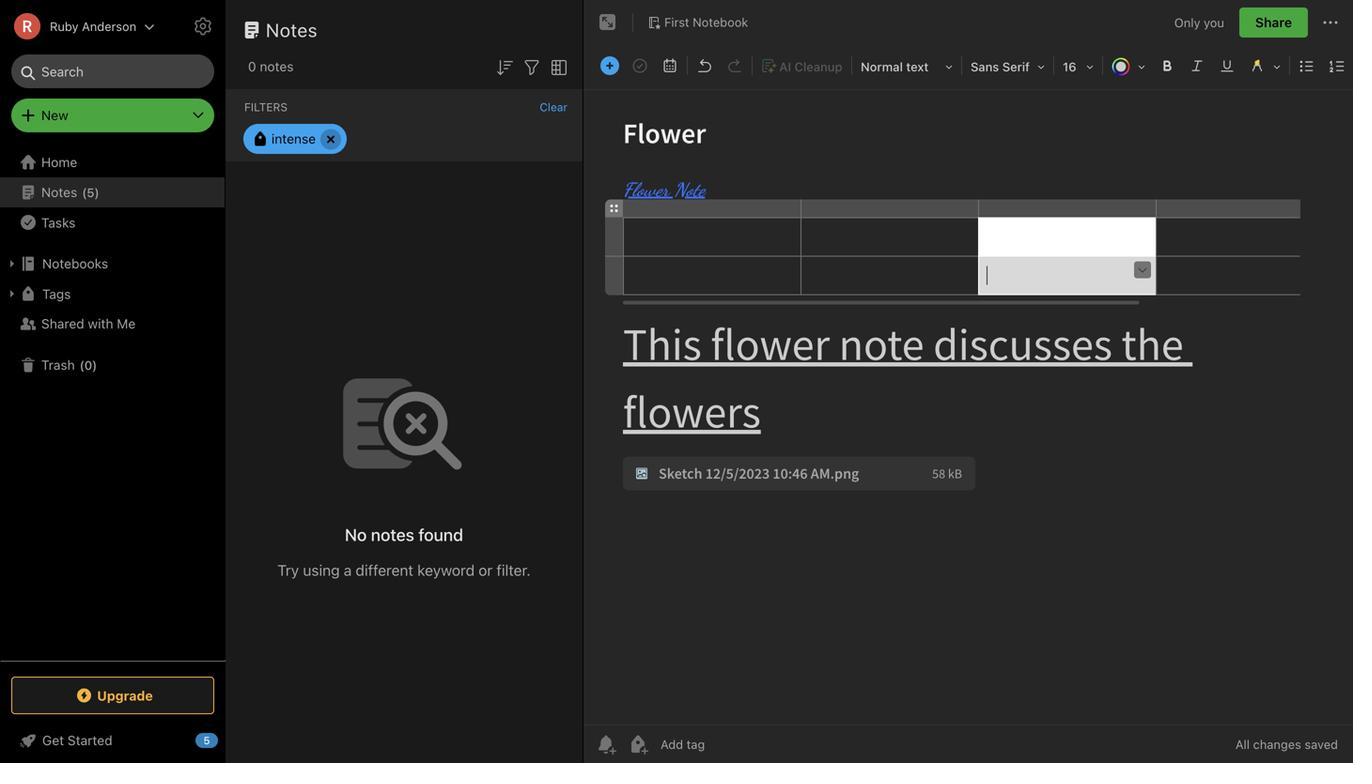 Task type: locate. For each thing, give the bounding box(es) containing it.
Note Editor text field
[[583, 90, 1353, 725]]

0 vertical spatial notes
[[266, 19, 318, 41]]

add filters image
[[521, 56, 543, 79]]

sans serif
[[971, 60, 1030, 74]]

0 vertical spatial 5
[[87, 185, 94, 199]]

Font family field
[[964, 53, 1051, 80]]

upgrade
[[97, 688, 153, 704]]

get
[[42, 733, 64, 749]]

0 horizontal spatial 0
[[84, 358, 92, 372]]

italic image
[[1184, 53, 1210, 79]]

ruby
[[50, 19, 79, 33]]

1 vertical spatial )
[[92, 358, 97, 372]]

5 down 'home' link
[[87, 185, 94, 199]]

) down 'home' link
[[94, 185, 99, 199]]

notes
[[266, 19, 318, 41], [41, 185, 77, 200]]

1 horizontal spatial notes
[[371, 525, 414, 545]]

1 vertical spatial (
[[80, 358, 84, 372]]

try using a different keyword or filter.
[[277, 562, 531, 580]]

different
[[356, 562, 413, 580]]

0 up filters
[[248, 59, 256, 74]]

( inside notes ( 5 )
[[82, 185, 87, 199]]

0 vertical spatial (
[[82, 185, 87, 199]]

more actions image
[[1319, 11, 1342, 34]]

) inside notes ( 5 )
[[94, 185, 99, 199]]

(
[[82, 185, 87, 199], [80, 358, 84, 372]]

new button
[[11, 99, 214, 132]]

( right trash
[[80, 358, 84, 372]]

0
[[248, 59, 256, 74], [84, 358, 92, 372]]

clear
[[540, 101, 568, 114]]

note window element
[[583, 0, 1353, 764]]

intense button
[[243, 124, 347, 154]]

no notes found
[[345, 525, 463, 545]]

bulleted list image
[[1294, 53, 1320, 79]]

share button
[[1239, 8, 1308, 38]]

add a reminder image
[[595, 734, 617, 756]]

saved
[[1305, 738, 1338, 752]]

found
[[418, 525, 463, 545]]

Heading level field
[[854, 53, 959, 80]]

0 horizontal spatial notes
[[260, 59, 294, 74]]

)
[[94, 185, 99, 199], [92, 358, 97, 372]]

0 vertical spatial 0
[[248, 59, 256, 74]]

1 horizontal spatial 5
[[203, 735, 210, 747]]

1 vertical spatial notes
[[41, 185, 77, 200]]

no
[[345, 525, 367, 545]]

0 vertical spatial )
[[94, 185, 99, 199]]

0 right trash
[[84, 358, 92, 372]]

notes down home
[[41, 185, 77, 200]]

1 vertical spatial 5
[[203, 735, 210, 747]]

notes up '0 notes' on the top
[[266, 19, 318, 41]]

5
[[87, 185, 94, 199], [203, 735, 210, 747]]

notes for no
[[371, 525, 414, 545]]

1 horizontal spatial notes
[[266, 19, 318, 41]]

notes up the different at the left
[[371, 525, 414, 545]]

notes inside tree
[[41, 185, 77, 200]]

tree
[[0, 148, 226, 661]]

) right trash
[[92, 358, 97, 372]]

with
[[88, 316, 113, 332]]

trash
[[41, 358, 75, 373]]

anderson
[[82, 19, 136, 33]]

clear button
[[540, 101, 568, 114]]

0 notes
[[248, 59, 294, 74]]

shared
[[41, 316, 84, 332]]

notes up filters
[[260, 59, 294, 74]]

you
[[1204, 15, 1224, 29]]

ruby anderson
[[50, 19, 136, 33]]

) inside trash ( 0 )
[[92, 358, 97, 372]]

try
[[277, 562, 299, 580]]

only
[[1174, 15, 1200, 29]]

5 left click to collapse icon
[[203, 735, 210, 747]]

0 vertical spatial notes
[[260, 59, 294, 74]]

( down 'home' link
[[82, 185, 87, 199]]

1 vertical spatial notes
[[371, 525, 414, 545]]

1 horizontal spatial 0
[[248, 59, 256, 74]]

expand note image
[[597, 11, 619, 34]]

notes for 0
[[260, 59, 294, 74]]

0 horizontal spatial notes
[[41, 185, 77, 200]]

normal
[[861, 60, 903, 74]]

share
[[1255, 15, 1292, 30]]

( inside trash ( 0 )
[[80, 358, 84, 372]]

tags
[[42, 286, 71, 302]]

first notebook button
[[641, 9, 755, 36]]

0 horizontal spatial 5
[[87, 185, 94, 199]]

Highlight field
[[1242, 53, 1287, 80]]

sans
[[971, 60, 999, 74]]

notebooks
[[42, 256, 108, 272]]

) for trash
[[92, 358, 97, 372]]

a
[[344, 562, 352, 580]]

bold image
[[1154, 53, 1180, 79]]

1 vertical spatial 0
[[84, 358, 92, 372]]

all
[[1235, 738, 1250, 752]]

None search field
[[24, 54, 201, 88]]

notes
[[260, 59, 294, 74], [371, 525, 414, 545]]



Task type: vqa. For each thing, say whether or not it's contained in the screenshot.
second THE MODE from the right
no



Task type: describe. For each thing, give the bounding box(es) containing it.
me
[[117, 316, 136, 332]]

) for notes
[[94, 185, 99, 199]]

filter.
[[497, 562, 531, 580]]

all changes saved
[[1235, 738, 1338, 752]]

home
[[41, 155, 77, 170]]

undo image
[[692, 53, 718, 79]]

Sort options field
[[493, 54, 516, 79]]

first
[[664, 15, 689, 29]]

0 inside trash ( 0 )
[[84, 358, 92, 372]]

tasks button
[[0, 208, 225, 238]]

settings image
[[192, 15, 214, 38]]

only you
[[1174, 15, 1224, 29]]

changes
[[1253, 738, 1301, 752]]

underline image
[[1214, 53, 1240, 79]]

numbered list image
[[1324, 53, 1350, 79]]

More actions field
[[1319, 8, 1342, 38]]

add tag image
[[627, 734, 649, 756]]

notes for notes
[[266, 19, 318, 41]]

Font size field
[[1056, 53, 1100, 80]]

keyword
[[417, 562, 475, 580]]

notes for notes ( 5 )
[[41, 185, 77, 200]]

click to collapse image
[[218, 729, 233, 752]]

text
[[906, 60, 929, 74]]

first notebook
[[664, 15, 748, 29]]

expand notebooks image
[[5, 257, 20, 272]]

upgrade button
[[11, 677, 214, 715]]

View options field
[[543, 54, 570, 79]]

( for notes
[[82, 185, 87, 199]]

Add filters field
[[521, 54, 543, 79]]

notebook
[[693, 15, 748, 29]]

or
[[479, 562, 493, 580]]

filters
[[244, 101, 288, 114]]

tree containing home
[[0, 148, 226, 661]]

using
[[303, 562, 340, 580]]

calendar event image
[[657, 53, 683, 79]]

Account field
[[0, 8, 155, 45]]

notebooks link
[[0, 249, 225, 279]]

new
[[41, 108, 68, 123]]

serif
[[1002, 60, 1030, 74]]

intense
[[272, 131, 316, 147]]

Font color field
[[1105, 53, 1152, 80]]

started
[[68, 733, 112, 749]]

( for trash
[[80, 358, 84, 372]]

normal text
[[861, 60, 929, 74]]

trash ( 0 )
[[41, 358, 97, 373]]

get started
[[42, 733, 112, 749]]

shared with me
[[41, 316, 136, 332]]

16
[[1063, 60, 1076, 74]]

tasks
[[41, 215, 76, 230]]

shared with me link
[[0, 309, 225, 339]]

5 inside help and learning task checklist field
[[203, 735, 210, 747]]

Add tag field
[[659, 737, 800, 753]]

notes ( 5 )
[[41, 185, 99, 200]]

expand tags image
[[5, 287, 20, 302]]

Search text field
[[24, 54, 201, 88]]

Insert field
[[596, 53, 624, 79]]

tags button
[[0, 279, 225, 309]]

5 inside notes ( 5 )
[[87, 185, 94, 199]]

home link
[[0, 148, 226, 178]]

Help and Learning task checklist field
[[0, 726, 226, 756]]



